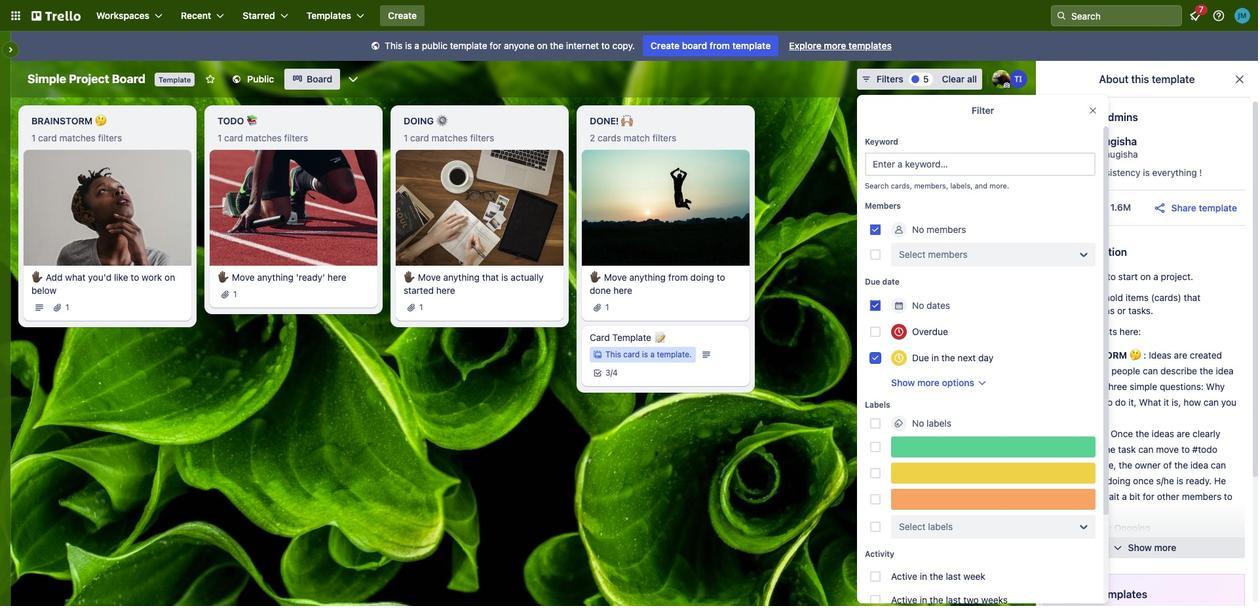 Task type: describe. For each thing, give the bounding box(es) containing it.
ongoing
[[1114, 523, 1150, 534]]

labels for no labels
[[927, 418, 951, 429]]

public
[[247, 73, 274, 85]]

color: yellow, title: none element
[[891, 463, 1096, 484]]

template right this
[[1152, 73, 1195, 85]]

consistency
[[1088, 167, 1140, 178]]

start
[[1118, 271, 1138, 282]]

1 vertical spatial templates
[[1098, 589, 1147, 601]]

is down card template 📝
[[642, 350, 648, 360]]

search cards, members, labels, and more.
[[865, 182, 1009, 190]]

can up he
[[1211, 460, 1226, 471]]

public button
[[224, 69, 282, 90]]

members for select members
[[928, 249, 968, 260]]

to left start on the top right
[[1107, 271, 1116, 282]]

date
[[882, 277, 900, 287]]

filters for brainstorm 🤔 1 card matches filters
[[98, 132, 122, 144]]

✋🏿 for ✋🏿 add what you'd like to work on below
[[31, 272, 43, 283]]

active for active in the last two weeks
[[891, 595, 917, 606]]

close popover image
[[1088, 105, 1098, 116]]

dmugisha link
[[1088, 136, 1137, 147]]

last for two
[[946, 595, 961, 606]]

the down active in the last week
[[930, 595, 943, 606]]

share template
[[1171, 202, 1237, 213]]

join.
[[1065, 507, 1082, 518]]

this for this is a public template for anyone on the internet to copy.
[[385, 40, 403, 51]]

TODO 📚 text field
[[210, 111, 377, 132]]

5
[[923, 73, 929, 85]]

that inside ✋🏿 move anything that is actually started here
[[482, 272, 499, 283]]

✋🏿 move anything that is actually started here link
[[404, 271, 556, 297]]

anyone
[[504, 40, 534, 51]]

doing for doing ⚙️ 1 card matches filters
[[404, 115, 434, 126]]

actually
[[511, 272, 544, 283]]

color: green, title: none element
[[891, 437, 1096, 458]]

due date
[[865, 277, 900, 287]]

recent button
[[173, 5, 232, 26]]

can up owner
[[1138, 444, 1154, 455]]

active for active in the last week
[[891, 571, 917, 583]]

: left finished
[[1108, 539, 1111, 550]]

2 horizontal spatial on
[[1140, 271, 1151, 282]]

: once the ideas are clearly defined, the task can move to #todo stage. here, the owner of the idea can move to #doing once s/he is ready. he can also wait a bit for other members to join.
[[1065, 429, 1232, 518]]

keyword
[[865, 137, 898, 147]]

here
[[1089, 366, 1109, 377]]

anything for 'ready'
[[257, 272, 294, 283]]

is left everything
[[1143, 167, 1150, 178]]

todo 📚
[[1065, 429, 1106, 440]]

doing for doing ⚙️ : ongoing done! 🙌🏽 : finished
[[1065, 523, 1095, 534]]

it
[[1164, 397, 1169, 408]]

the left internet
[[550, 40, 564, 51]]

lists
[[1100, 326, 1117, 337]]

1 horizontal spatial template
[[612, 332, 651, 343]]

finished
[[1114, 539, 1149, 550]]

workspaces button
[[88, 5, 170, 26]]

1 vertical spatial dmugisha (dmugisha) image
[[1048, 136, 1081, 169]]

board inside simple project board text box
[[112, 72, 145, 86]]

to up "also"
[[1090, 476, 1099, 487]]

is left public on the left top of page
[[405, 40, 412, 51]]

clear all
[[942, 73, 977, 85]]

board for simple
[[1080, 271, 1105, 282]]

back to home image
[[31, 5, 81, 26]]

simple
[[1130, 381, 1157, 393]]

each
[[1049, 292, 1070, 303]]

0 vertical spatial dmugisha (dmugisha) image
[[992, 70, 1010, 88]]

cards,
[[891, 182, 912, 190]]

can up join.
[[1065, 491, 1080, 503]]

related templates
[[1058, 589, 1147, 601]]

this for this card is a template.
[[605, 350, 621, 360]]

weeks
[[981, 595, 1008, 606]]

matches for 🤔
[[59, 132, 96, 144]]

no for no labels
[[912, 418, 924, 429]]

card template 📝 link
[[590, 331, 742, 344]]

select for select members
[[899, 249, 926, 260]]

filters for done! 🙌🏽 2 cards match filters
[[652, 132, 676, 144]]

task
[[1118, 444, 1136, 455]]

on for ✋🏿 add what you'd like to work on below
[[165, 272, 175, 283]]

dmugisha @dmugisha
[[1088, 136, 1138, 160]]

board for board
[[307, 73, 332, 85]]

show for show more
[[1128, 543, 1152, 554]]

options
[[942, 377, 974, 389]]

other
[[1157, 491, 1179, 503]]

done! inside done! 🙌🏽 2 cards match filters
[[590, 115, 619, 126]]

1 you from the left
[[1065, 397, 1080, 408]]

doing ⚙️ 1 card matches filters
[[404, 115, 494, 144]]

more.
[[990, 182, 1009, 190]]

move for ✋🏿 move anything that is actually started here
[[418, 272, 441, 283]]

there
[[1049, 326, 1074, 337]]

can inside each list can hold items (cards) that represent ideas or tasks.
[[1087, 292, 1102, 303]]

star or unstar board image
[[205, 74, 216, 85]]

move for ✋🏿 move anything from doing to done here
[[604, 272, 627, 283]]

1 horizontal spatial from
[[710, 40, 730, 51]]

the inside : ideas are created here. here people can describe the idea following three simple questions: why you wish to do it, what it is, how can you do it.
[[1200, 366, 1213, 377]]

show more options
[[891, 377, 974, 389]]

!
[[1199, 167, 1202, 178]]

a left 'project.'
[[1153, 271, 1158, 282]]

brainstorm for brainstorm 🤔
[[1065, 350, 1127, 361]]

here for ✋🏿 move anything that is actually started here
[[436, 285, 455, 296]]

in for due in the next day
[[932, 353, 939, 364]]

starred button
[[235, 5, 296, 26]]

below
[[31, 285, 57, 296]]

create for create board from template
[[651, 40, 680, 51]]

week
[[963, 571, 985, 583]]

todo for todo 📚 1 card matches filters
[[218, 115, 244, 126]]

here,
[[1093, 460, 1116, 471]]

select labels
[[899, 522, 953, 533]]

card
[[590, 332, 610, 343]]

✋🏿 move anything that is actually started here
[[404, 272, 544, 296]]

no for no members
[[912, 224, 924, 235]]

the left the next
[[941, 353, 955, 364]]

show more options button
[[891, 377, 987, 390]]

card for todo 📚 1 card matches filters
[[224, 132, 243, 144]]

the right once
[[1136, 429, 1149, 440]]

filters for todo 📚 1 card matches filters
[[284, 132, 308, 144]]

card for brainstorm 🤔 1 card matches filters
[[38, 132, 57, 144]]

to inside the ✋🏿 move anything from doing to done here
[[717, 272, 725, 283]]

active in the last two weeks
[[891, 595, 1008, 606]]

this card is a template.
[[605, 350, 692, 360]]

match
[[624, 132, 650, 144]]

clear all button
[[937, 69, 982, 90]]

work
[[142, 272, 162, 283]]

clearly
[[1193, 429, 1220, 440]]

: inside : ideas are created here. here people can describe the idea following three simple questions: why you wish to do it, what it is, how can you do it.
[[1144, 350, 1146, 361]]

1 inside "todo 📚 1 card matches filters"
[[218, 132, 222, 144]]

simple project board
[[28, 72, 145, 86]]

is inside : once the ideas are clearly defined, the task can move to #todo stage. here, the owner of the idea can move to #doing once s/he is ready. he can also wait a bit for other members to join.
[[1177, 476, 1183, 487]]

show more button
[[1044, 538, 1245, 559]]

✋🏿 move anything 'ready' here
[[218, 272, 346, 283]]

a inside : once the ideas are clearly defined, the task can move to #todo stage. here, the owner of the idea can move to #doing once s/he is ready. he can also wait a bit for other members to join.
[[1122, 491, 1127, 503]]

add
[[46, 272, 63, 283]]

🙌🏽 inside doing ⚙️ : ongoing done! 🙌🏽 : finished
[[1097, 539, 1108, 550]]

owner
[[1135, 460, 1161, 471]]

to left copy.
[[601, 40, 610, 51]]

defined,
[[1065, 444, 1099, 455]]

members for no members
[[927, 224, 966, 235]]

1 inside brainstorm 🤔 1 card matches filters
[[31, 132, 36, 144]]

can up simple
[[1143, 366, 1158, 377]]

3 / 4
[[605, 368, 618, 378]]

explore more templates link
[[781, 35, 900, 56]]

this member is an admin of this board. image
[[1004, 83, 1010, 88]]

📚 for todo 📚 1 card matches filters
[[246, 115, 258, 126]]

✋🏿 for ✋🏿 move anything that is actually started here
[[404, 272, 415, 283]]

the right the 'of'
[[1174, 460, 1188, 471]]

filter
[[972, 105, 994, 116]]

card down card template 📝
[[623, 350, 640, 360]]

filters for doing ⚙️ 1 card matches filters
[[470, 132, 494, 144]]

dmugisha
[[1088, 136, 1137, 147]]

no members
[[912, 224, 966, 235]]

here:
[[1120, 326, 1141, 337]]

here for ✋🏿 move anything from doing to done here
[[613, 285, 632, 296]]

select for select labels
[[899, 522, 926, 533]]

describe
[[1161, 366, 1197, 377]]

1.6m
[[1110, 202, 1131, 213]]

project
[[69, 72, 109, 86]]

to left #todo
[[1181, 444, 1190, 455]]

this
[[1131, 73, 1149, 85]]

here.
[[1065, 366, 1086, 377]]

people
[[1111, 366, 1140, 377]]

card for doing ⚙️ 1 card matches filters
[[410, 132, 429, 144]]

once
[[1111, 429, 1133, 440]]

📝
[[654, 332, 666, 343]]

done! inside doing ⚙️ : ongoing done! 🙌🏽 : finished
[[1065, 539, 1094, 550]]

🤔 for brainstorm 🤔 1 card matches filters
[[95, 115, 107, 126]]

more for templates
[[824, 40, 846, 51]]



Task type: locate. For each thing, give the bounding box(es) containing it.
✋🏿 inside the ✋🏿 move anything from doing to done here
[[590, 272, 602, 283]]

to right 'like'
[[131, 272, 139, 283]]

ideas inside : once the ideas are clearly defined, the task can move to #todo stage. here, the owner of the idea can move to #doing once s/he is ready. he can also wait a bit for other members to join.
[[1152, 429, 1174, 440]]

in down active in the last week
[[920, 595, 927, 606]]

0 vertical spatial that
[[482, 272, 499, 283]]

🤔 for brainstorm 🤔
[[1129, 350, 1141, 361]]

0 horizontal spatial matches
[[59, 132, 96, 144]]

todo inside "todo 📚 1 card matches filters"
[[218, 115, 244, 126]]

: inside : once the ideas are clearly defined, the task can move to #todo stage. here, the owner of the idea can move to #doing once s/he is ready. he can also wait a bit for other members to join.
[[1106, 429, 1108, 440]]

0 horizontal spatial ⚙️
[[436, 115, 448, 126]]

2 vertical spatial are
[[1177, 429, 1190, 440]]

on for this is a public template for anyone on the internet to copy.
[[537, 40, 547, 51]]

in up active in the last two weeks
[[920, 571, 927, 583]]

2 vertical spatial members
[[1182, 491, 1221, 503]]

0 horizontal spatial create
[[388, 10, 417, 21]]

a left bit
[[1122, 491, 1127, 503]]

dmugisha (dmugisha) image
[[992, 70, 1010, 88], [1048, 136, 1081, 169]]

🙌🏽 left finished
[[1097, 539, 1108, 550]]

2 horizontal spatial board
[[1070, 111, 1099, 123]]

represent
[[1049, 305, 1090, 316]]

1 vertical spatial show
[[1128, 543, 1152, 554]]

search image
[[1056, 10, 1067, 21]]

doing
[[404, 115, 434, 126], [1065, 523, 1095, 534]]

🙌🏽 inside done! 🙌🏽 2 cards match filters
[[621, 115, 633, 126]]

more for options
[[917, 377, 940, 389]]

brainstorm for brainstorm 🤔 1 card matches filters
[[31, 115, 93, 126]]

each list can hold items (cards) that represent ideas or tasks.
[[1049, 292, 1201, 316]]

template right public on the left top of page
[[450, 40, 487, 51]]

move for ✋🏿 move anything 'ready' here
[[232, 272, 255, 283]]

about
[[1099, 73, 1129, 85]]

starred
[[243, 10, 275, 21]]

ideas down hold
[[1092, 305, 1115, 316]]

idea up why at the right bottom
[[1216, 366, 1234, 377]]

hold
[[1105, 292, 1123, 303]]

clear
[[942, 73, 965, 85]]

✋🏿 for ✋🏿 move anything from doing to done here
[[590, 272, 602, 283]]

primary element
[[0, 0, 1258, 31]]

that
[[482, 272, 499, 283], [1184, 292, 1201, 303]]

labels for select labels
[[928, 522, 953, 533]]

0 vertical spatial do
[[1115, 397, 1126, 408]]

DONE! 🙌🏽 text field
[[582, 111, 750, 132]]

matches down the brainstorm 🤔 text box
[[59, 132, 96, 144]]

: left ideas on the right
[[1144, 350, 1146, 361]]

📚 down public button
[[246, 115, 258, 126]]

0 horizontal spatial doing
[[404, 115, 434, 126]]

🤔 up people
[[1129, 350, 1141, 361]]

brainstorm 🤔 1 card matches filters
[[31, 115, 122, 144]]

is left 'actually'
[[501, 272, 508, 283]]

@dmugisha
[[1088, 149, 1138, 160]]

filters inside "todo 📚 1 card matches filters"
[[284, 132, 308, 144]]

done! 🙌🏽 2 cards match filters
[[590, 115, 676, 144]]

due up show more options at the right of the page
[[912, 353, 929, 364]]

trello inspiration (inspiringtaco) image
[[1009, 70, 1027, 88]]

0 vertical spatial move
[[1156, 444, 1179, 455]]

1 move from the left
[[232, 272, 255, 283]]

in for active in the last week
[[920, 571, 927, 583]]

no left dates
[[912, 300, 924, 311]]

for inside : once the ideas are clearly defined, the task can move to #todo stage. here, the owner of the idea can move to #doing once s/he is ready. he can also wait a bit for other members to join.
[[1143, 491, 1155, 503]]

show down ongoing
[[1128, 543, 1152, 554]]

board
[[682, 40, 707, 51], [1080, 271, 1105, 282]]

card inside doing ⚙️ 1 card matches filters
[[410, 132, 429, 144]]

this up 3 / 4
[[605, 350, 621, 360]]

⚙️ inside doing ⚙️ : ongoing done! 🙌🏽 : finished
[[1098, 523, 1109, 534]]

brainstorm up here
[[1065, 350, 1127, 361]]

0 vertical spatial more
[[824, 40, 846, 51]]

select up date
[[899, 249, 926, 260]]

sm image
[[369, 40, 382, 53]]

: left ongoing
[[1109, 523, 1112, 534]]

4 for /
[[613, 368, 618, 378]]

are left 'clearly'
[[1177, 429, 1190, 440]]

can right list
[[1087, 292, 1102, 303]]

1 select from the top
[[899, 249, 926, 260]]

0 horizontal spatial simple
[[28, 72, 66, 86]]

is inside ✋🏿 move anything that is actually started here
[[501, 272, 508, 283]]

due for due in the next day
[[912, 353, 929, 364]]

internet
[[566, 40, 599, 51]]

of
[[1163, 460, 1172, 471]]

due left date
[[865, 277, 880, 287]]

Enter a keyword… text field
[[865, 153, 1096, 176]]

0 vertical spatial create
[[388, 10, 417, 21]]

board left admins
[[1070, 111, 1099, 123]]

dmugisha (dmugisha) image left @dmugisha
[[1048, 136, 1081, 169]]

✋🏿 inside ✋🏿 add what you'd like to work on below
[[31, 272, 43, 283]]

that inside each list can hold items (cards) that represent ideas or tasks.
[[1184, 292, 1201, 303]]

1 horizontal spatial for
[[1143, 491, 1155, 503]]

board right project
[[112, 72, 145, 86]]

due in the next day
[[912, 353, 993, 364]]

4 filters from the left
[[652, 132, 676, 144]]

create button
[[380, 5, 425, 26]]

members down ready.
[[1182, 491, 1221, 503]]

🙌🏽 up match
[[621, 115, 633, 126]]

about this template
[[1099, 73, 1195, 85]]

more right finished
[[1154, 543, 1176, 554]]

move inside ✋🏿 move anything that is actually started here
[[418, 272, 441, 283]]

'ready'
[[296, 272, 325, 283]]

why
[[1206, 381, 1225, 393]]

are up "describe"
[[1174, 350, 1187, 361]]

idea inside : ideas are created here. here people can describe the idea following three simple questions: why you wish to do it, what it is, how can you do it.
[[1216, 366, 1234, 377]]

anything for that
[[443, 272, 480, 283]]

0 vertical spatial 📚
[[246, 115, 258, 126]]

board for create
[[682, 40, 707, 51]]

1 inside doing ⚙️ 1 card matches filters
[[404, 132, 408, 144]]

what
[[65, 272, 86, 283]]

1 vertical spatial 4
[[613, 368, 618, 378]]

0 vertical spatial labels
[[927, 418, 951, 429]]

4 for are
[[1092, 326, 1098, 337]]

1 horizontal spatial that
[[1184, 292, 1201, 303]]

0 vertical spatial doing
[[404, 115, 434, 126]]

filters inside doing ⚙️ 1 card matches filters
[[470, 132, 494, 144]]

bit
[[1129, 491, 1140, 503]]

1 vertical spatial ⚙️
[[1098, 523, 1109, 534]]

show
[[891, 377, 915, 389], [1128, 543, 1152, 554]]

3 anything from the left
[[629, 272, 666, 283]]

card template 📝
[[590, 332, 666, 343]]

templates up filters
[[849, 40, 892, 51]]

0 vertical spatial template
[[159, 75, 191, 84]]

simple for simple board to start on a project.
[[1049, 271, 1078, 282]]

stage.
[[1065, 460, 1091, 471]]

0 vertical spatial simple
[[28, 72, 66, 86]]

card inside "todo 📚 1 card matches filters"
[[224, 132, 243, 144]]

simple up each
[[1049, 271, 1078, 282]]

labels,
[[950, 182, 973, 190]]

1 vertical spatial do
[[1065, 413, 1076, 424]]

0 horizontal spatial template
[[159, 75, 191, 84]]

brainstorm inside brainstorm 🤔 1 card matches filters
[[31, 115, 93, 126]]

board inside board link
[[307, 73, 332, 85]]

template right share
[[1199, 202, 1237, 213]]

matches inside brainstorm 🤔 1 card matches filters
[[59, 132, 96, 144]]

2 horizontal spatial anything
[[629, 272, 666, 283]]

0 vertical spatial 🤔
[[95, 115, 107, 126]]

that left 'actually'
[[482, 272, 499, 283]]

3 ✋🏿 from the left
[[404, 272, 415, 283]]

the down task
[[1119, 460, 1132, 471]]

1 vertical spatial more
[[917, 377, 940, 389]]

in for active in the last two weeks
[[920, 595, 927, 606]]

members inside : once the ideas are clearly defined, the task can move to #todo stage. here, the owner of the idea can move to #doing once s/he is ready. he can also wait a bit for other members to join.
[[1182, 491, 1221, 503]]

is,
[[1172, 397, 1181, 408]]

0 horizontal spatial 🤔
[[95, 115, 107, 126]]

move
[[1156, 444, 1179, 455], [1065, 476, 1088, 487]]

1 no from the top
[[912, 224, 924, 235]]

questions:
[[1160, 381, 1204, 393]]

2 active from the top
[[891, 595, 917, 606]]

simple inside text box
[[28, 72, 66, 86]]

labels
[[865, 400, 890, 410]]

todo up 'defined,'
[[1065, 429, 1092, 440]]

2 no from the top
[[912, 300, 924, 311]]

1 matches from the left
[[59, 132, 96, 144]]

share template button
[[1153, 201, 1237, 215]]

wish
[[1083, 397, 1102, 408]]

color: orange, title: none element
[[891, 489, 1096, 510]]

board for board admins
[[1070, 111, 1099, 123]]

1 vertical spatial create
[[651, 40, 680, 51]]

3
[[605, 368, 610, 378]]

due for due date
[[865, 277, 880, 287]]

2 vertical spatial more
[[1154, 543, 1176, 554]]

🤔 down project
[[95, 115, 107, 126]]

template up this card is a template.
[[612, 332, 651, 343]]

simple board to start on a project.
[[1049, 271, 1193, 282]]

todo for todo 📚
[[1065, 429, 1092, 440]]

for right bit
[[1143, 491, 1155, 503]]

show more
[[1128, 543, 1176, 554]]

move inside the ✋🏿 move anything from doing to done here
[[604, 272, 627, 283]]

1 vertical spatial last
[[946, 595, 961, 606]]

1 horizontal spatial todo
[[1065, 429, 1092, 440]]

brainstorm down simple project board text box
[[31, 115, 93, 126]]

to inside : ideas are created here. here people can describe the idea following three simple questions: why you wish to do it, what it is, how can you do it.
[[1104, 397, 1113, 408]]

no for no dates
[[912, 300, 924, 311]]

done
[[590, 285, 611, 296]]

to down he
[[1224, 491, 1232, 503]]

0 vertical spatial idea
[[1216, 366, 1234, 377]]

members up select members
[[927, 224, 966, 235]]

1 horizontal spatial brainstorm
[[1065, 350, 1127, 361]]

1 vertical spatial members
[[928, 249, 968, 260]]

active down activity
[[891, 571, 917, 583]]

no labels
[[912, 418, 951, 429]]

following
[[1065, 381, 1103, 393]]

0 vertical spatial board
[[682, 40, 707, 51]]

0 horizontal spatial dmugisha (dmugisha) image
[[992, 70, 1010, 88]]

on right anyone
[[537, 40, 547, 51]]

📚 for todo 📚
[[1094, 429, 1106, 440]]

the down created
[[1200, 366, 1213, 377]]

2 filters from the left
[[284, 132, 308, 144]]

1 vertical spatial 📚
[[1094, 429, 1106, 440]]

0 vertical spatial ⚙️
[[436, 115, 448, 126]]

0 vertical spatial templates
[[849, 40, 892, 51]]

to inside ✋🏿 add what you'd like to work on below
[[131, 272, 139, 283]]

/
[[610, 368, 613, 378]]

matches for ⚙️
[[432, 132, 468, 144]]

🤔 inside brainstorm 🤔 1 card matches filters
[[95, 115, 107, 126]]

1 horizontal spatial this
[[605, 350, 621, 360]]

2 ✋🏿 from the left
[[218, 272, 229, 283]]

jeremy miller (jeremymiller198) image
[[1235, 8, 1250, 24]]

here right done
[[613, 285, 632, 296]]

anything for from
[[629, 272, 666, 283]]

1 horizontal spatial 4
[[1092, 326, 1098, 337]]

that down 'project.'
[[1184, 292, 1201, 303]]

idea up ready.
[[1191, 460, 1208, 471]]

1 horizontal spatial due
[[912, 353, 929, 364]]

template left explore
[[732, 40, 771, 51]]

1 vertical spatial in
[[920, 571, 927, 583]]

doing inside doing ⚙️ 1 card matches filters
[[404, 115, 434, 126]]

are right 'there'
[[1076, 326, 1089, 337]]

1 vertical spatial ideas
[[1152, 429, 1174, 440]]

2 horizontal spatial more
[[1154, 543, 1176, 554]]

active down active in the last week
[[891, 595, 917, 606]]

✋🏿 inside ✋🏿 move anything 'ready' here link
[[218, 272, 229, 283]]

⚙️ inside doing ⚙️ 1 card matches filters
[[436, 115, 448, 126]]

it,
[[1129, 397, 1137, 408]]

2 select from the top
[[899, 522, 926, 533]]

1 vertical spatial 🤔
[[1129, 350, 1141, 361]]

0 horizontal spatial templates
[[849, 40, 892, 51]]

filters down done! 🙌🏽 text box
[[652, 132, 676, 144]]

0 horizontal spatial todo
[[218, 115, 244, 126]]

0 vertical spatial select
[[899, 249, 926, 260]]

from inside the ✋🏿 move anything from doing to done here
[[668, 272, 688, 283]]

0 vertical spatial done!
[[590, 115, 619, 126]]

Search field
[[1067, 6, 1181, 26]]

📚 left once
[[1094, 429, 1106, 440]]

0 vertical spatial for
[[490, 40, 501, 51]]

next
[[958, 353, 976, 364]]

1 horizontal spatial move
[[418, 272, 441, 283]]

matches inside "todo 📚 1 card matches filters"
[[245, 132, 282, 144]]

2 anything from the left
[[443, 272, 480, 283]]

templates inside "explore more templates" link
[[849, 40, 892, 51]]

open information menu image
[[1212, 9, 1225, 22]]

select up active in the last week
[[899, 522, 926, 533]]

1 horizontal spatial do
[[1115, 397, 1126, 408]]

create board from template link
[[643, 35, 779, 56]]

wait
[[1102, 491, 1119, 503]]

1 horizontal spatial more
[[917, 377, 940, 389]]

📚 inside "todo 📚 1 card matches filters"
[[246, 115, 258, 126]]

ideas
[[1149, 350, 1172, 361]]

here right 'ready'
[[328, 272, 346, 283]]

done! down join.
[[1065, 539, 1094, 550]]

to right wish
[[1104, 397, 1113, 408]]

1 vertical spatial todo
[[1065, 429, 1092, 440]]

idea inside : once the ideas are clearly defined, the task can move to #todo stage. here, the owner of the idea can move to #doing once s/he is ready. he can also wait a bit for other members to join.
[[1191, 460, 1208, 471]]

1 horizontal spatial create
[[651, 40, 680, 51]]

more left options on the bottom right
[[917, 377, 940, 389]]

7 notifications image
[[1187, 8, 1203, 24]]

1 vertical spatial brainstorm
[[1065, 350, 1127, 361]]

here
[[328, 272, 346, 283], [436, 285, 455, 296], [613, 285, 632, 296]]

1 vertical spatial done!
[[1065, 539, 1094, 550]]

⚙️ for matches
[[436, 115, 448, 126]]

done!
[[590, 115, 619, 126], [1065, 539, 1094, 550]]

1 horizontal spatial matches
[[245, 132, 282, 144]]

on inside ✋🏿 add what you'd like to work on below
[[165, 272, 175, 283]]

are inside : once the ideas are clearly defined, the task can move to #todo stage. here, the owner of the idea can move to #doing once s/he is ready. he can also wait a bit for other members to join.
[[1177, 429, 1190, 440]]

anything
[[257, 272, 294, 283], [443, 272, 480, 283], [629, 272, 666, 283]]

the up active in the last two weeks
[[930, 571, 943, 583]]

no down show more options at the right of the page
[[912, 418, 924, 429]]

1 horizontal spatial here
[[436, 285, 455, 296]]

matches for 📚
[[245, 132, 282, 144]]

how
[[1184, 397, 1201, 408]]

2 move from the left
[[418, 272, 441, 283]]

3 no from the top
[[912, 418, 924, 429]]

3 filters from the left
[[470, 132, 494, 144]]

matches inside doing ⚙️ 1 card matches filters
[[432, 132, 468, 144]]

0 horizontal spatial move
[[1065, 476, 1088, 487]]

do left it,
[[1115, 397, 1126, 408]]

0 horizontal spatial this
[[385, 40, 403, 51]]

1 vertical spatial doing
[[1065, 523, 1095, 534]]

here inside the ✋🏿 move anything from doing to done here
[[613, 285, 632, 296]]

here inside ✋🏿 move anything that is actually started here
[[436, 285, 455, 296]]

more right explore
[[824, 40, 846, 51]]

matches
[[59, 132, 96, 144], [245, 132, 282, 144], [432, 132, 468, 144]]

workspaces
[[96, 10, 149, 21]]

2 matches from the left
[[245, 132, 282, 144]]

on right work
[[165, 272, 175, 283]]

filters down the brainstorm 🤔 text box
[[98, 132, 122, 144]]

labels up active in the last week
[[928, 522, 953, 533]]

0 vertical spatial active
[[891, 571, 917, 583]]

dmugisha (dmugisha) image right all
[[992, 70, 1010, 88]]

1 horizontal spatial templates
[[1098, 589, 1147, 601]]

select
[[899, 249, 926, 260], [899, 522, 926, 533]]

search
[[865, 182, 889, 190]]

and
[[975, 182, 988, 190]]

0 horizontal spatial move
[[232, 272, 255, 283]]

1 horizontal spatial ⚙️
[[1098, 523, 1109, 534]]

activity
[[865, 550, 894, 560]]

1 horizontal spatial board
[[1080, 271, 1105, 282]]

0 horizontal spatial brainstorm
[[31, 115, 93, 126]]

members
[[927, 224, 966, 235], [928, 249, 968, 260], [1182, 491, 1221, 503]]

for left anyone
[[490, 40, 501, 51]]

ideas inside each list can hold items (cards) that represent ideas or tasks.
[[1092, 305, 1115, 316]]

doing inside doing ⚙️ : ongoing done! 🙌🏽 : finished
[[1065, 523, 1095, 534]]

filters inside brainstorm 🤔 1 card matches filters
[[98, 132, 122, 144]]

✋🏿 inside ✋🏿 move anything that is actually started here
[[404, 272, 415, 283]]

a down 📝
[[650, 350, 655, 360]]

1 last from the top
[[946, 571, 961, 583]]

1 anything from the left
[[257, 272, 294, 283]]

0 horizontal spatial more
[[824, 40, 846, 51]]

simple left project
[[28, 72, 66, 86]]

✋🏿
[[31, 272, 43, 283], [218, 272, 229, 283], [404, 272, 415, 283], [590, 272, 602, 283]]

also
[[1083, 491, 1100, 503]]

customize views image
[[347, 73, 360, 86]]

are inside : ideas are created here. here people can describe the idea following three simple questions: why you wish to do it, what it is, how can you do it.
[[1174, 350, 1187, 361]]

done! up the cards
[[590, 115, 619, 126]]

1 ✋🏿 from the left
[[31, 272, 43, 283]]

brainstorm 🤔
[[1065, 350, 1141, 361]]

0 horizontal spatial on
[[165, 272, 175, 283]]

can down why at the right bottom
[[1204, 397, 1219, 408]]

0 vertical spatial are
[[1076, 326, 1089, 337]]

0 vertical spatial show
[[891, 377, 915, 389]]

1 horizontal spatial dmugisha (dmugisha) image
[[1048, 136, 1081, 169]]

anything inside the ✋🏿 move anything from doing to done here
[[629, 272, 666, 283]]

0 horizontal spatial do
[[1065, 413, 1076, 424]]

DOING ⚙️ text field
[[396, 111, 564, 132]]

this
[[385, 40, 403, 51], [605, 350, 621, 360]]

on
[[537, 40, 547, 51], [1140, 271, 1151, 282], [165, 272, 175, 283]]

2 horizontal spatial matches
[[432, 132, 468, 144]]

active
[[891, 571, 917, 583], [891, 595, 917, 606]]

card inside brainstorm 🤔 1 card matches filters
[[38, 132, 57, 144]]

0 vertical spatial this
[[385, 40, 403, 51]]

here right started
[[436, 285, 455, 296]]

1 vertical spatial select
[[899, 522, 926, 533]]

tasks.
[[1128, 305, 1153, 316]]

1 vertical spatial are
[[1174, 350, 1187, 361]]

card down the doing ⚙️ text box
[[410, 132, 429, 144]]

copy.
[[612, 40, 635, 51]]

1 horizontal spatial idea
[[1216, 366, 1234, 377]]

3 matches from the left
[[432, 132, 468, 144]]

filters inside done! 🙌🏽 2 cards match filters
[[652, 132, 676, 144]]

0 vertical spatial no
[[912, 224, 924, 235]]

in up show more options at the right of the page
[[932, 353, 939, 364]]

#doing
[[1101, 476, 1131, 487]]

create inside button
[[388, 10, 417, 21]]

2 you from the left
[[1221, 397, 1237, 408]]

0 horizontal spatial here
[[328, 272, 346, 283]]

last for week
[[946, 571, 961, 583]]

day
[[978, 353, 993, 364]]

template inside 'button'
[[1199, 202, 1237, 213]]

0 vertical spatial in
[[932, 353, 939, 364]]

1 vertical spatial for
[[1143, 491, 1155, 503]]

this right sm icon
[[385, 40, 403, 51]]

templates
[[306, 10, 351, 21]]

no up select members
[[912, 224, 924, 235]]

what
[[1139, 397, 1161, 408]]

matches down the doing ⚙️ text box
[[432, 132, 468, 144]]

filters down todo 📚 text box
[[284, 132, 308, 144]]

Board name text field
[[21, 69, 152, 90]]

card down the brainstorm 🤔 text box
[[38, 132, 57, 144]]

the up "here,"
[[1102, 444, 1116, 455]]

three
[[1105, 381, 1127, 393]]

1 active from the top
[[891, 571, 917, 583]]

create for create
[[388, 10, 417, 21]]

board admins
[[1070, 111, 1138, 123]]

⚙️ for done!
[[1098, 523, 1109, 534]]

2 horizontal spatial move
[[604, 272, 627, 283]]

0 horizontal spatial done!
[[590, 115, 619, 126]]

do left it.
[[1065, 413, 1076, 424]]

to right doing
[[717, 272, 725, 283]]

members down no members
[[928, 249, 968, 260]]

0 vertical spatial ideas
[[1092, 305, 1115, 316]]

4 ✋🏿 from the left
[[590, 272, 602, 283]]

list
[[1072, 292, 1085, 303]]

simple for simple project board
[[28, 72, 66, 86]]

2 last from the top
[[946, 595, 961, 606]]

todo down public button
[[218, 115, 244, 126]]

1 horizontal spatial simple
[[1049, 271, 1078, 282]]

template left star or unstar board icon
[[159, 75, 191, 84]]

templates right the related
[[1098, 589, 1147, 601]]

3 move from the left
[[604, 272, 627, 283]]

anything inside ✋🏿 move anything that is actually started here
[[443, 272, 480, 283]]

0 horizontal spatial for
[[490, 40, 501, 51]]

show for show more options
[[891, 377, 915, 389]]

✋🏿 add what you'd like to work on below link
[[31, 271, 183, 297]]

0 horizontal spatial anything
[[257, 272, 294, 283]]

started
[[404, 285, 434, 296]]

a left public on the left top of page
[[414, 40, 419, 51]]

todo
[[218, 115, 244, 126], [1065, 429, 1092, 440]]

show up 'no labels'
[[891, 377, 915, 389]]

1 horizontal spatial show
[[1128, 543, 1152, 554]]

explore
[[789, 40, 822, 51]]

1 horizontal spatial you
[[1221, 397, 1237, 408]]

0 vertical spatial from
[[710, 40, 730, 51]]

can
[[1087, 292, 1102, 303], [1143, 366, 1158, 377], [1204, 397, 1219, 408], [1138, 444, 1154, 455], [1211, 460, 1226, 471], [1065, 491, 1080, 503]]

2 vertical spatial no
[[912, 418, 924, 429]]

✋🏿 for ✋🏿 move anything 'ready' here
[[218, 272, 229, 283]]

1 filters from the left
[[98, 132, 122, 144]]

cards
[[598, 132, 621, 144]]

1 horizontal spatial doing
[[1065, 523, 1095, 534]]

BRAINSTORM 🤔 text field
[[24, 111, 191, 132]]

0 horizontal spatial you
[[1065, 397, 1080, 408]]

dates
[[927, 300, 950, 311]]

move up the 'of'
[[1156, 444, 1179, 455]]



Task type: vqa. For each thing, say whether or not it's contained in the screenshot.


